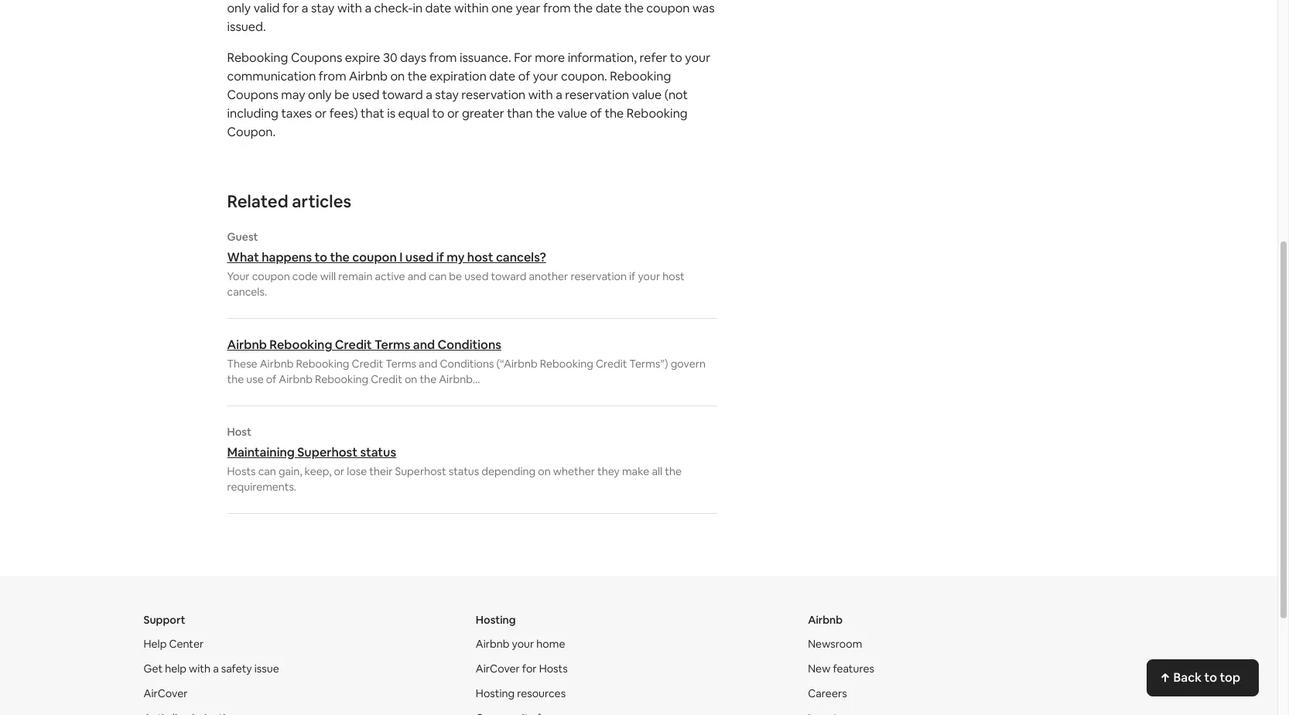 Task type: locate. For each thing, give the bounding box(es) containing it.
0 vertical spatial with
[[528, 87, 553, 103]]

1 hosting from the top
[[476, 613, 516, 627]]

hosting resources link
[[476, 687, 566, 700]]

coupon
[[352, 249, 397, 265], [252, 269, 290, 283]]

with
[[528, 87, 553, 103], [189, 662, 211, 676]]

these
[[227, 357, 257, 371]]

articles
[[292, 190, 351, 212]]

a down the coupon.
[[556, 87, 563, 103]]

can up requirements.
[[258, 464, 276, 478]]

that
[[361, 105, 384, 122]]

1 vertical spatial coupon
[[252, 269, 290, 283]]

my
[[447, 249, 465, 265]]

hosting down aircover for hosts link
[[476, 687, 515, 700]]

can inside the guest what happens to the coupon i used if my host cancels? your coupon code will remain active and can be used toward another reservation if your host cancels.
[[429, 269, 447, 283]]

0 vertical spatial host
[[467, 249, 493, 265]]

0 vertical spatial hosting
[[476, 613, 516, 627]]

1 horizontal spatial with
[[528, 87, 553, 103]]

be down my
[[449, 269, 462, 283]]

or down only
[[315, 105, 327, 122]]

used down what happens to the coupon i used if my host cancels? link
[[465, 269, 489, 283]]

0 vertical spatial on
[[390, 68, 405, 84]]

1 vertical spatial of
[[590, 105, 602, 122]]

issue
[[254, 662, 279, 676]]

what
[[227, 249, 259, 265]]

superhost up keep,
[[297, 444, 358, 460]]

i
[[400, 249, 403, 265]]

aircover down help
[[144, 687, 188, 700]]

to inside 'button'
[[1205, 669, 1217, 686]]

to
[[670, 50, 682, 66], [432, 105, 445, 122], [315, 249, 327, 265], [1205, 669, 1217, 686]]

airbnb up these
[[227, 337, 267, 353]]

careers
[[808, 687, 847, 700]]

1 vertical spatial can
[[258, 464, 276, 478]]

0 vertical spatial can
[[429, 269, 447, 283]]

depending
[[482, 464, 536, 478]]

reservation
[[461, 87, 526, 103], [565, 87, 629, 103], [571, 269, 627, 283]]

communication
[[227, 68, 316, 84]]

the left airbnb…
[[420, 372, 437, 386]]

host
[[467, 249, 493, 265], [663, 269, 685, 283]]

be
[[335, 87, 349, 103], [449, 269, 462, 283]]

1 vertical spatial used
[[405, 249, 434, 265]]

the inside the guest what happens to the coupon i used if my host cancels? your coupon code will remain active and can be used toward another reservation if your host cancels.
[[330, 249, 350, 265]]

hosting for hosting
[[476, 613, 516, 627]]

0 horizontal spatial coupon
[[252, 269, 290, 283]]

or left lose
[[334, 464, 345, 478]]

toward
[[382, 87, 423, 103], [491, 269, 527, 283]]

guest what happens to the coupon i used if my host cancels? your coupon code will remain active and can be used toward another reservation if your host cancels.
[[227, 230, 685, 299]]

on left airbnb…
[[405, 372, 417, 386]]

maintaining
[[227, 444, 295, 460]]

date
[[489, 68, 516, 84]]

the inside host maintaining superhost status hosts can gain, keep, or lose their superhost status depending on whether they make all the requirements.
[[665, 464, 682, 478]]

aircover for hosts link
[[476, 662, 568, 676]]

they
[[597, 464, 620, 478]]

days
[[400, 50, 427, 66]]

1 vertical spatial on
[[405, 372, 417, 386]]

value
[[632, 87, 662, 103], [558, 105, 587, 122]]

aircover left for at the bottom left of page
[[476, 662, 520, 676]]

0 horizontal spatial of
[[266, 372, 277, 386]]

0 horizontal spatial a
[[213, 662, 219, 676]]

your
[[227, 269, 250, 283]]

1 horizontal spatial or
[[334, 464, 345, 478]]

0 horizontal spatial if
[[436, 249, 444, 265]]

2 horizontal spatial of
[[590, 105, 602, 122]]

value down the coupon.
[[558, 105, 587, 122]]

airbnb rebooking credit terms and conditions these airbnb rebooking credit terms and conditions ("airbnb rebooking credit terms") govern the use of airbnb rebooking credit on the airbnb…
[[227, 337, 706, 386]]

1 horizontal spatial superhost
[[395, 464, 446, 478]]

can down what happens to the coupon i used if my host cancels? link
[[429, 269, 447, 283]]

0 horizontal spatial from
[[319, 68, 346, 84]]

0 horizontal spatial with
[[189, 662, 211, 676]]

used up that
[[352, 87, 380, 103]]

0 horizontal spatial can
[[258, 464, 276, 478]]

new features link
[[808, 662, 874, 676]]

(not
[[665, 87, 688, 103]]

of down the coupon.
[[590, 105, 602, 122]]

1 vertical spatial and
[[413, 337, 435, 353]]

from
[[429, 50, 457, 66], [319, 68, 346, 84]]

from up only
[[319, 68, 346, 84]]

remain
[[338, 269, 373, 283]]

2 vertical spatial of
[[266, 372, 277, 386]]

toward down cancels?
[[491, 269, 527, 283]]

1 horizontal spatial of
[[518, 68, 530, 84]]

coupons
[[291, 50, 342, 66], [227, 87, 279, 103]]

of
[[518, 68, 530, 84], [590, 105, 602, 122], [266, 372, 277, 386]]

coupon up active
[[352, 249, 397, 265]]

1 horizontal spatial aircover
[[476, 662, 520, 676]]

hosts right for at the bottom left of page
[[539, 662, 568, 676]]

1 horizontal spatial toward
[[491, 269, 527, 283]]

1 horizontal spatial hosts
[[539, 662, 568, 676]]

status
[[360, 444, 396, 460], [449, 464, 479, 478]]

0 vertical spatial status
[[360, 444, 396, 460]]

get
[[144, 662, 163, 676]]

the up will
[[330, 249, 350, 265]]

coupons up including in the top left of the page
[[227, 87, 279, 103]]

2 vertical spatial on
[[538, 464, 551, 478]]

used
[[352, 87, 380, 103], [405, 249, 434, 265], [465, 269, 489, 283]]

host
[[227, 425, 251, 439]]

terms down active
[[375, 337, 410, 353]]

newsroom link
[[808, 637, 862, 651]]

0 horizontal spatial hosts
[[227, 464, 256, 478]]

1 vertical spatial aircover
[[144, 687, 188, 700]]

or
[[315, 105, 327, 122], [447, 105, 459, 122], [334, 464, 345, 478]]

related articles
[[227, 190, 351, 212]]

hosts inside host maintaining superhost status hosts can gain, keep, or lose their superhost status depending on whether they make all the requirements.
[[227, 464, 256, 478]]

0 vertical spatial of
[[518, 68, 530, 84]]

0 vertical spatial superhost
[[297, 444, 358, 460]]

on inside rebooking coupons expire 30 days from issuance. for more information, refer to your communication from airbnb on the expiration date of your coupon. rebooking coupons may only be used toward a stay reservation with a reservation value (not including taxes or fees) that is equal to or greater than the value of the rebooking coupon.
[[390, 68, 405, 84]]

airbnb up use
[[260, 357, 294, 371]]

the right 'all'
[[665, 464, 682, 478]]

1 vertical spatial superhost
[[395, 464, 446, 478]]

back to top button
[[1147, 659, 1259, 697]]

0 vertical spatial terms
[[375, 337, 410, 353]]

0 horizontal spatial host
[[467, 249, 493, 265]]

superhost right their
[[395, 464, 446, 478]]

0 horizontal spatial toward
[[382, 87, 423, 103]]

coupon.
[[227, 124, 276, 140]]

0 vertical spatial conditions
[[438, 337, 501, 353]]

1 horizontal spatial a
[[426, 87, 432, 103]]

of inside airbnb rebooking credit terms and conditions these airbnb rebooking credit terms and conditions ("airbnb rebooking credit terms") govern the use of airbnb rebooking credit on the airbnb…
[[266, 372, 277, 386]]

use
[[246, 372, 264, 386]]

whether
[[553, 464, 595, 478]]

of right use
[[266, 372, 277, 386]]

1 horizontal spatial coupons
[[291, 50, 342, 66]]

0 vertical spatial hosts
[[227, 464, 256, 478]]

to right the refer
[[670, 50, 682, 66]]

status up their
[[360, 444, 396, 460]]

0 vertical spatial and
[[408, 269, 426, 283]]

0 horizontal spatial be
[[335, 87, 349, 103]]

maintaining superhost status element
[[227, 425, 716, 495]]

1 horizontal spatial can
[[429, 269, 447, 283]]

host maintaining superhost status hosts can gain, keep, or lose their superhost status depending on whether they make all the requirements.
[[227, 425, 682, 494]]

1 vertical spatial toward
[[491, 269, 527, 283]]

cancels.
[[227, 285, 267, 299]]

1 horizontal spatial be
[[449, 269, 462, 283]]

hosting for hosting resources
[[476, 687, 515, 700]]

toward up "equal"
[[382, 87, 423, 103]]

0 horizontal spatial used
[[352, 87, 380, 103]]

1 horizontal spatial coupon
[[352, 249, 397, 265]]

reservation right another
[[571, 269, 627, 283]]

0 vertical spatial used
[[352, 87, 380, 103]]

0 horizontal spatial value
[[558, 105, 587, 122]]

0 horizontal spatial aircover
[[144, 687, 188, 700]]

with right help
[[189, 662, 211, 676]]

airbnb down expire
[[349, 68, 388, 84]]

0 vertical spatial aircover
[[476, 662, 520, 676]]

on left whether
[[538, 464, 551, 478]]

superhost
[[297, 444, 358, 460], [395, 464, 446, 478]]

equal
[[398, 105, 430, 122]]

of down for
[[518, 68, 530, 84]]

with up than
[[528, 87, 553, 103]]

be up fees)
[[335, 87, 349, 103]]

the
[[408, 68, 427, 84], [536, 105, 555, 122], [605, 105, 624, 122], [330, 249, 350, 265], [227, 372, 244, 386], [420, 372, 437, 386], [665, 464, 682, 478]]

0 vertical spatial coupons
[[291, 50, 342, 66]]

happens
[[262, 249, 312, 265]]

conditions
[[438, 337, 501, 353], [440, 357, 494, 371]]

1 vertical spatial status
[[449, 464, 479, 478]]

govern
[[671, 357, 706, 371]]

back to top
[[1174, 669, 1241, 686]]

coupons up only
[[291, 50, 342, 66]]

2 vertical spatial used
[[465, 269, 489, 283]]

30
[[383, 50, 397, 66]]

a left safety
[[213, 662, 219, 676]]

what happens to the coupon i used if my host cancels? element
[[227, 230, 716, 300]]

new features
[[808, 662, 874, 676]]

value left '(not'
[[632, 87, 662, 103]]

credit
[[335, 337, 372, 353], [352, 357, 383, 371], [596, 357, 627, 371], [371, 372, 402, 386]]

used right i
[[405, 249, 434, 265]]

on down the 30
[[390, 68, 405, 84]]

0 vertical spatial be
[[335, 87, 349, 103]]

from up expiration
[[429, 50, 457, 66]]

issuance.
[[460, 50, 511, 66]]

0 vertical spatial from
[[429, 50, 457, 66]]

hosting up "airbnb your home"
[[476, 613, 516, 627]]

the down the coupon.
[[605, 105, 624, 122]]

terms down the airbnb rebooking credit terms and conditions link
[[386, 357, 416, 371]]

0 vertical spatial if
[[436, 249, 444, 265]]

used inside rebooking coupons expire 30 days from issuance. for more information, refer to your communication from airbnb on the expiration date of your coupon. rebooking coupons may only be used toward a stay reservation with a reservation value (not including taxes or fees) that is equal to or greater than the value of the rebooking coupon.
[[352, 87, 380, 103]]

0 vertical spatial toward
[[382, 87, 423, 103]]

1 horizontal spatial host
[[663, 269, 685, 283]]

1 vertical spatial hosting
[[476, 687, 515, 700]]

0 horizontal spatial coupons
[[227, 87, 279, 103]]

to up will
[[315, 249, 327, 265]]

1 vertical spatial terms
[[386, 357, 416, 371]]

your
[[685, 50, 711, 66], [533, 68, 558, 84], [638, 269, 660, 283], [512, 637, 534, 651]]

to inside the guest what happens to the coupon i used if my host cancels? your coupon code will remain active and can be used toward another reservation if your host cancels.
[[315, 249, 327, 265]]

related
[[227, 190, 288, 212]]

2 hosting from the top
[[476, 687, 515, 700]]

hosts up requirements.
[[227, 464, 256, 478]]

1 vertical spatial be
[[449, 269, 462, 283]]

careers link
[[808, 687, 847, 700]]

aircover for aircover link
[[144, 687, 188, 700]]

0 vertical spatial value
[[632, 87, 662, 103]]

or down stay
[[447, 105, 459, 122]]

for
[[514, 50, 532, 66]]

status down maintaining superhost status link
[[449, 464, 479, 478]]

be inside rebooking coupons expire 30 days from issuance. for more information, refer to your communication from airbnb on the expiration date of your coupon. rebooking coupons may only be used toward a stay reservation with a reservation value (not including taxes or fees) that is equal to or greater than the value of the rebooking coupon.
[[335, 87, 349, 103]]

1 vertical spatial if
[[629, 269, 636, 283]]

to left top at the bottom right of page
[[1205, 669, 1217, 686]]

2 horizontal spatial used
[[465, 269, 489, 283]]

a left stay
[[426, 87, 432, 103]]

1 horizontal spatial used
[[405, 249, 434, 265]]

terms
[[375, 337, 410, 353], [386, 357, 416, 371]]

coupon down happens
[[252, 269, 290, 283]]

1 horizontal spatial if
[[629, 269, 636, 283]]

features
[[833, 662, 874, 676]]



Task type: vqa. For each thing, say whether or not it's contained in the screenshot.
the Your
yes



Task type: describe. For each thing, give the bounding box(es) containing it.
new
[[808, 662, 831, 676]]

lose
[[347, 464, 367, 478]]

("airbnb
[[496, 357, 538, 371]]

your inside the guest what happens to the coupon i used if my host cancels? your coupon code will remain active and can be used toward another reservation if your host cancels.
[[638, 269, 660, 283]]

greater
[[462, 105, 504, 122]]

hosting resources
[[476, 687, 566, 700]]

taxes
[[281, 105, 312, 122]]

terms")
[[630, 357, 668, 371]]

active
[[375, 269, 405, 283]]

resources
[[517, 687, 566, 700]]

1 vertical spatial coupons
[[227, 87, 279, 103]]

can inside host maintaining superhost status hosts can gain, keep, or lose their superhost status depending on whether they make all the requirements.
[[258, 464, 276, 478]]

aircover for aircover for hosts
[[476, 662, 520, 676]]

support
[[144, 613, 185, 627]]

airbnb your home
[[476, 637, 565, 651]]

coupon.
[[561, 68, 607, 84]]

the right than
[[536, 105, 555, 122]]

all
[[652, 464, 663, 478]]

make
[[622, 464, 650, 478]]

1 horizontal spatial status
[[449, 464, 479, 478]]

on inside host maintaining superhost status hosts can gain, keep, or lose their superhost status depending on whether they make all the requirements.
[[538, 464, 551, 478]]

2 horizontal spatial a
[[556, 87, 563, 103]]

get help with a safety issue link
[[144, 662, 279, 676]]

fees)
[[330, 105, 358, 122]]

to down stay
[[432, 105, 445, 122]]

get help with a safety issue
[[144, 662, 279, 676]]

airbnb inside rebooking coupons expire 30 days from issuance. for more information, refer to your communication from airbnb on the expiration date of your coupon. rebooking coupons may only be used toward a stay reservation with a reservation value (not including taxes or fees) that is equal to or greater than the value of the rebooking coupon.
[[349, 68, 388, 84]]

information,
[[568, 50, 637, 66]]

guest
[[227, 230, 258, 244]]

what happens to the coupon i used if my host cancels? link
[[227, 249, 716, 265]]

more
[[535, 50, 565, 66]]

aircover for hosts
[[476, 662, 568, 676]]

and inside the guest what happens to the coupon i used if my host cancels? your coupon code will remain active and can be used toward another reservation if your host cancels.
[[408, 269, 426, 283]]

expire
[[345, 50, 380, 66]]

including
[[227, 105, 279, 122]]

reservation down date
[[461, 87, 526, 103]]

airbnb up newsroom link
[[808, 613, 843, 627]]

help
[[144, 637, 167, 651]]

airbnb…
[[439, 372, 480, 386]]

1 vertical spatial value
[[558, 105, 587, 122]]

the down days
[[408, 68, 427, 84]]

top
[[1220, 669, 1241, 686]]

airbnb right use
[[279, 372, 313, 386]]

code
[[292, 269, 318, 283]]

1 vertical spatial from
[[319, 68, 346, 84]]

refer
[[640, 50, 667, 66]]

than
[[507, 105, 533, 122]]

airbnb up aircover for hosts link
[[476, 637, 510, 651]]

for
[[522, 662, 537, 676]]

help center link
[[144, 637, 204, 651]]

maintaining superhost status link
[[227, 444, 716, 460]]

reservation inside the guest what happens to the coupon i used if my host cancels? your coupon code will remain active and can be used toward another reservation if your host cancels.
[[571, 269, 627, 283]]

gain,
[[279, 464, 302, 478]]

toward inside the guest what happens to the coupon i used if my host cancels? your coupon code will remain active and can be used toward another reservation if your host cancels.
[[491, 269, 527, 283]]

may
[[281, 87, 305, 103]]

back
[[1174, 669, 1202, 686]]

is
[[387, 105, 396, 122]]

with inside rebooking coupons expire 30 days from issuance. for more information, refer to your communication from airbnb on the expiration date of your coupon. rebooking coupons may only be used toward a stay reservation with a reservation value (not including taxes or fees) that is equal to or greater than the value of the rebooking coupon.
[[528, 87, 553, 103]]

on inside airbnb rebooking credit terms and conditions these airbnb rebooking credit terms and conditions ("airbnb rebooking credit terms") govern the use of airbnb rebooking credit on the airbnb…
[[405, 372, 417, 386]]

expiration
[[430, 68, 487, 84]]

0 horizontal spatial status
[[360, 444, 396, 460]]

help center
[[144, 637, 204, 651]]

rebooking coupons expire 30 days from issuance. for more information, refer to your communication from airbnb on the expiration date of your coupon. rebooking coupons may only be used toward a stay reservation with a reservation value (not including taxes or fees) that is equal to or greater than the value of the rebooking coupon.
[[227, 50, 711, 140]]

1 vertical spatial host
[[663, 269, 685, 283]]

be inside the guest what happens to the coupon i used if my host cancels? your coupon code will remain active and can be used toward another reservation if your host cancels.
[[449, 269, 462, 283]]

newsroom
[[808, 637, 862, 651]]

of for from
[[518, 68, 530, 84]]

toward inside rebooking coupons expire 30 days from issuance. for more information, refer to your communication from airbnb on the expiration date of your coupon. rebooking coupons may only be used toward a stay reservation with a reservation value (not including taxes or fees) that is equal to or greater than the value of the rebooking coupon.
[[382, 87, 423, 103]]

1 vertical spatial conditions
[[440, 357, 494, 371]]

will
[[320, 269, 336, 283]]

safety
[[221, 662, 252, 676]]

1 horizontal spatial value
[[632, 87, 662, 103]]

stay
[[435, 87, 459, 103]]

aircover link
[[144, 687, 188, 700]]

only
[[308, 87, 332, 103]]

reservation down the coupon.
[[565, 87, 629, 103]]

1 vertical spatial with
[[189, 662, 211, 676]]

home
[[537, 637, 565, 651]]

another
[[529, 269, 568, 283]]

0 horizontal spatial superhost
[[297, 444, 358, 460]]

or inside host maintaining superhost status hosts can gain, keep, or lose their superhost status depending on whether they make all the requirements.
[[334, 464, 345, 478]]

keep,
[[305, 464, 332, 478]]

of for conditions
[[266, 372, 277, 386]]

requirements.
[[227, 480, 297, 494]]

0 horizontal spatial or
[[315, 105, 327, 122]]

cancels?
[[496, 249, 546, 265]]

2 vertical spatial and
[[419, 357, 438, 371]]

1 vertical spatial hosts
[[539, 662, 568, 676]]

2 horizontal spatial or
[[447, 105, 459, 122]]

0 vertical spatial coupon
[[352, 249, 397, 265]]

1 horizontal spatial from
[[429, 50, 457, 66]]

the down these
[[227, 372, 244, 386]]

airbnb your home link
[[476, 637, 565, 651]]

airbnb rebooking credit terms and conditions link
[[227, 337, 716, 353]]

help
[[165, 662, 187, 676]]

center
[[169, 637, 204, 651]]

their
[[369, 464, 393, 478]]



